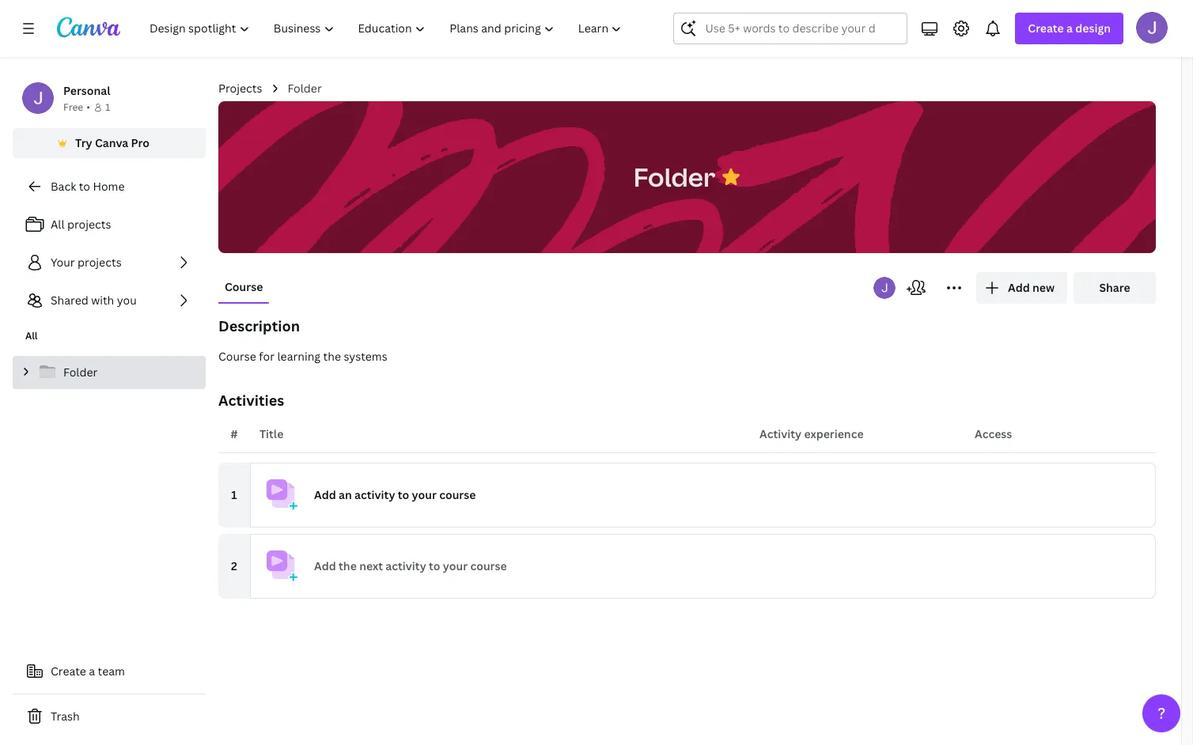 Task type: vqa. For each thing, say whether or not it's contained in the screenshot.
Position dropdown button
no



Task type: describe. For each thing, give the bounding box(es) containing it.
next
[[359, 559, 383, 574]]

Search search field
[[706, 13, 877, 44]]

personal
[[63, 83, 110, 98]]

folder for top folder link
[[288, 81, 322, 96]]

with
[[91, 293, 114, 308]]

an
[[339, 488, 352, 503]]

back to home
[[51, 179, 125, 194]]

1 vertical spatial folder link
[[13, 356, 206, 389]]

1 horizontal spatial your
[[443, 559, 468, 574]]

2 vertical spatial folder
[[63, 365, 98, 380]]

course button
[[218, 272, 269, 302]]

add new
[[1008, 280, 1055, 295]]

team
[[98, 664, 125, 679]]

access
[[975, 427, 1013, 442]]

activity experience
[[760, 427, 864, 442]]

share
[[1100, 280, 1131, 295]]

the inside button
[[323, 349, 341, 364]]

•
[[86, 101, 90, 114]]

learning
[[277, 349, 321, 364]]

systems
[[344, 349, 388, 364]]

description
[[218, 317, 300, 336]]

your
[[51, 255, 75, 270]]

shared
[[51, 293, 88, 308]]

to inside dropdown button
[[398, 488, 409, 503]]

0 vertical spatial folder link
[[288, 80, 322, 97]]

activity inside dropdown button
[[355, 488, 395, 503]]

projects link
[[218, 80, 262, 97]]

course for learning the systems
[[218, 349, 388, 364]]

course for learning the systems button
[[218, 348, 1156, 366]]

for
[[259, 349, 275, 364]]

add the next activity to your course
[[314, 559, 507, 574]]

1 horizontal spatial 1
[[231, 488, 237, 503]]

1 vertical spatial course
[[470, 559, 507, 574]]

list containing all projects
[[13, 209, 206, 317]]

0 vertical spatial to
[[79, 179, 90, 194]]

1 vertical spatial activity
[[386, 559, 426, 574]]

folder for folder button
[[634, 159, 716, 194]]

experience
[[805, 427, 864, 442]]

free •
[[63, 101, 90, 114]]

try canva pro
[[75, 135, 150, 150]]

projects
[[218, 81, 262, 96]]

add for add an activity to your course
[[314, 488, 336, 503]]

course inside dropdown button
[[439, 488, 476, 503]]

add for add new
[[1008, 280, 1030, 295]]

create a design
[[1029, 21, 1111, 36]]

create for create a team
[[51, 664, 86, 679]]

back to home link
[[13, 171, 206, 203]]

design
[[1076, 21, 1111, 36]]

trash
[[51, 709, 80, 724]]

all projects
[[51, 217, 111, 232]]

jacob simon image
[[1137, 12, 1168, 44]]

1 vertical spatial the
[[339, 559, 357, 574]]

you
[[117, 293, 137, 308]]

2
[[231, 559, 237, 574]]

shared with you
[[51, 293, 137, 308]]

all for all projects
[[51, 217, 65, 232]]

shared with you link
[[13, 285, 206, 317]]

add an activity to your course
[[314, 488, 476, 503]]

pro
[[131, 135, 150, 150]]

home
[[93, 179, 125, 194]]



Task type: locate. For each thing, give the bounding box(es) containing it.
0 vertical spatial course
[[225, 279, 263, 294]]

1 vertical spatial course
[[218, 349, 256, 364]]

projects down back to home
[[67, 217, 111, 232]]

1
[[105, 101, 110, 114], [231, 488, 237, 503]]

share button
[[1074, 272, 1156, 304]]

projects inside your projects 'link'
[[78, 255, 122, 270]]

projects
[[67, 217, 111, 232], [78, 255, 122, 270]]

2 horizontal spatial folder
[[634, 159, 716, 194]]

add
[[1008, 280, 1030, 295], [314, 488, 336, 503], [314, 559, 336, 574]]

1 vertical spatial your
[[443, 559, 468, 574]]

create a team button
[[13, 656, 206, 688]]

0 horizontal spatial a
[[89, 664, 95, 679]]

a inside dropdown button
[[1067, 21, 1073, 36]]

folder link down the shared with you link
[[13, 356, 206, 389]]

create
[[1029, 21, 1064, 36], [51, 664, 86, 679]]

create left design
[[1029, 21, 1064, 36]]

a left team
[[89, 664, 95, 679]]

course
[[225, 279, 263, 294], [218, 349, 256, 364]]

try
[[75, 135, 92, 150]]

a for design
[[1067, 21, 1073, 36]]

None search field
[[674, 13, 908, 44]]

0 vertical spatial course
[[439, 488, 476, 503]]

#
[[231, 427, 238, 442]]

try canva pro button
[[13, 128, 206, 158]]

projects for all projects
[[67, 217, 111, 232]]

add left new
[[1008, 280, 1030, 295]]

your projects link
[[13, 247, 206, 279]]

course inside button
[[218, 349, 256, 364]]

1 vertical spatial folder
[[634, 159, 716, 194]]

0 vertical spatial add
[[1008, 280, 1030, 295]]

1 vertical spatial add
[[314, 488, 336, 503]]

course inside button
[[225, 279, 263, 294]]

1 horizontal spatial a
[[1067, 21, 1073, 36]]

a left design
[[1067, 21, 1073, 36]]

back
[[51, 179, 76, 194]]

activity right an
[[355, 488, 395, 503]]

0 vertical spatial all
[[51, 217, 65, 232]]

create for create a design
[[1029, 21, 1064, 36]]

2 vertical spatial add
[[314, 559, 336, 574]]

title
[[260, 427, 284, 442]]

folder inside button
[[634, 159, 716, 194]]

a for team
[[89, 664, 95, 679]]

1 vertical spatial create
[[51, 664, 86, 679]]

folder button
[[626, 152, 724, 202]]

free
[[63, 101, 83, 114]]

all
[[51, 217, 65, 232], [25, 329, 38, 343]]

0 horizontal spatial all
[[25, 329, 38, 343]]

add an activity to your course button
[[250, 463, 1156, 528]]

add left an
[[314, 488, 336, 503]]

your inside dropdown button
[[412, 488, 437, 503]]

0 vertical spatial 1
[[105, 101, 110, 114]]

the right the learning
[[323, 349, 341, 364]]

2 vertical spatial to
[[429, 559, 441, 574]]

folder link
[[288, 80, 322, 97], [13, 356, 206, 389]]

all projects link
[[13, 209, 206, 241]]

folder link right projects 'link' at the left of the page
[[288, 80, 322, 97]]

projects for your projects
[[78, 255, 122, 270]]

1 horizontal spatial create
[[1029, 21, 1064, 36]]

projects right your
[[78, 255, 122, 270]]

1 horizontal spatial all
[[51, 217, 65, 232]]

add inside dropdown button
[[1008, 280, 1030, 295]]

course for course for learning the systems
[[218, 349, 256, 364]]

0 horizontal spatial 1
[[105, 101, 110, 114]]

create a team
[[51, 664, 125, 679]]

1 vertical spatial all
[[25, 329, 38, 343]]

your
[[412, 488, 437, 503], [443, 559, 468, 574]]

your projects
[[51, 255, 122, 270]]

1 horizontal spatial folder
[[288, 81, 322, 96]]

0 vertical spatial create
[[1029, 21, 1064, 36]]

to
[[79, 179, 90, 194], [398, 488, 409, 503], [429, 559, 441, 574]]

course for course
[[225, 279, 263, 294]]

1 vertical spatial to
[[398, 488, 409, 503]]

0 horizontal spatial folder link
[[13, 356, 206, 389]]

0 horizontal spatial your
[[412, 488, 437, 503]]

create inside button
[[51, 664, 86, 679]]

a inside button
[[89, 664, 95, 679]]

to right an
[[398, 488, 409, 503]]

1 horizontal spatial folder link
[[288, 80, 322, 97]]

the left next at the left
[[339, 559, 357, 574]]

create left team
[[51, 664, 86, 679]]

1 down "#"
[[231, 488, 237, 503]]

activity right next at the left
[[386, 559, 426, 574]]

projects inside all projects link
[[67, 217, 111, 232]]

0 horizontal spatial to
[[79, 179, 90, 194]]

course up description
[[225, 279, 263, 294]]

to right 'back'
[[79, 179, 90, 194]]

0 vertical spatial activity
[[355, 488, 395, 503]]

top level navigation element
[[139, 13, 636, 44]]

create a design button
[[1016, 13, 1124, 44]]

the
[[323, 349, 341, 364], [339, 559, 357, 574]]

0 horizontal spatial folder
[[63, 365, 98, 380]]

1 right •
[[105, 101, 110, 114]]

activity
[[355, 488, 395, 503], [386, 559, 426, 574]]

0 vertical spatial a
[[1067, 21, 1073, 36]]

a
[[1067, 21, 1073, 36], [89, 664, 95, 679]]

1 horizontal spatial to
[[398, 488, 409, 503]]

create inside dropdown button
[[1029, 21, 1064, 36]]

add for add the next activity to your course
[[314, 559, 336, 574]]

0 vertical spatial projects
[[67, 217, 111, 232]]

0 vertical spatial folder
[[288, 81, 322, 96]]

1 vertical spatial 1
[[231, 488, 237, 503]]

1 vertical spatial projects
[[78, 255, 122, 270]]

0 vertical spatial the
[[323, 349, 341, 364]]

canva
[[95, 135, 128, 150]]

course left for
[[218, 349, 256, 364]]

trash link
[[13, 701, 206, 733]]

2 horizontal spatial to
[[429, 559, 441, 574]]

add left next at the left
[[314, 559, 336, 574]]

0 horizontal spatial create
[[51, 664, 86, 679]]

course
[[439, 488, 476, 503], [470, 559, 507, 574]]

new
[[1033, 280, 1055, 295]]

1 vertical spatial a
[[89, 664, 95, 679]]

activities
[[218, 391, 284, 410]]

to right next at the left
[[429, 559, 441, 574]]

add new button
[[977, 272, 1068, 304]]

all for all
[[25, 329, 38, 343]]

list
[[13, 209, 206, 317]]

add inside dropdown button
[[314, 488, 336, 503]]

0 vertical spatial your
[[412, 488, 437, 503]]

activity
[[760, 427, 802, 442]]

folder
[[288, 81, 322, 96], [634, 159, 716, 194], [63, 365, 98, 380]]



